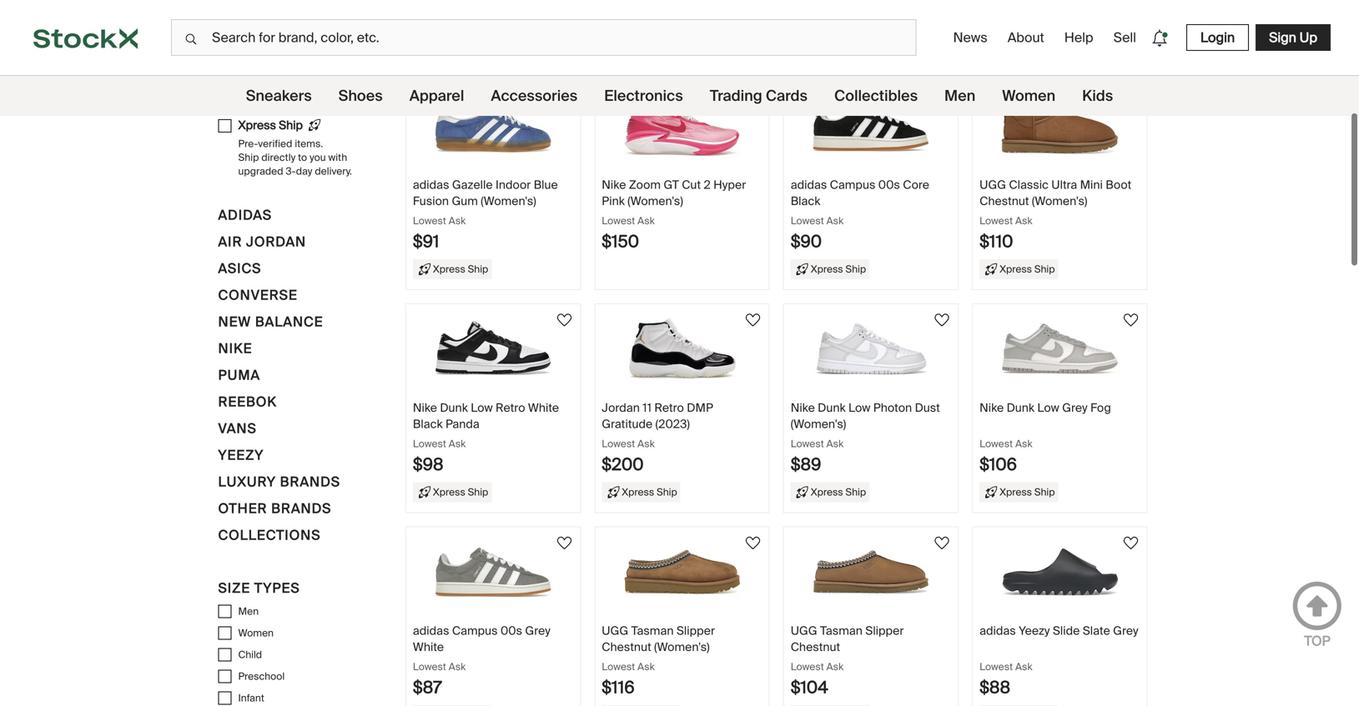 Task type: locate. For each thing, give the bounding box(es) containing it.
grey down adidas campus 00s grey white image
[[525, 624, 551, 639]]

electronics link
[[604, 76, 683, 116]]

trading
[[710, 86, 762, 106]]

2
[[704, 177, 711, 193]]

grey left fog
[[1062, 401, 1088, 416]]

it
[[251, 92, 264, 110]]

women up child at bottom left
[[238, 627, 274, 640]]

back to top image
[[1293, 582, 1343, 632]]

directly
[[261, 151, 296, 164]]

brands down luxury brands button
[[271, 500, 332, 518]]

1 horizontal spatial ugg
[[791, 624, 817, 639]]

brands
[[280, 474, 340, 491], [271, 500, 332, 518]]

1 horizontal spatial jordan
[[602, 401, 640, 416]]

fast
[[268, 92, 303, 110]]

2 tasman from the left
[[820, 624, 863, 639]]

1 vertical spatial white
[[413, 640, 444, 655]]

1 vertical spatial women
[[238, 627, 274, 640]]

(women's) down indoor
[[481, 193, 536, 209]]

dunk inside nike dunk low photon dust (women's) lowest ask $89
[[818, 401, 846, 416]]

ship down adidas gazelle indoor blue fusion gum (women's) lowest ask $91
[[468, 263, 488, 276]]

chestnut down classic
[[980, 193, 1029, 209]]

follow image right nike dunk low photon dust (women's)
[[932, 310, 952, 330]]

ask inside lowest ask $88
[[1016, 661, 1033, 674]]

get
[[218, 92, 247, 110]]

1 vertical spatial men
[[238, 606, 259, 618]]

1 horizontal spatial campus
[[830, 177, 876, 193]]

lowest up $90
[[791, 214, 824, 227]]

$90
[[791, 231, 822, 252]]

xpress for $110
[[1000, 263, 1032, 276]]

xpress down $200
[[622, 486, 654, 499]]

grey inside adidas campus 00s grey white lowest ask $87
[[525, 624, 551, 639]]

1 horizontal spatial grey
[[1062, 401, 1088, 416]]

tasman inside ugg tasman slipper chestnut (women's) lowest ask $116
[[631, 624, 674, 639]]

xpress ship down $89
[[811, 486, 866, 499]]

about
[[1008, 29, 1045, 46]]

follow image for $98
[[554, 310, 574, 330]]

nike down new on the top left of the page
[[218, 340, 252, 358]]

ship for $89
[[846, 486, 866, 499]]

product category switcher element
[[0, 76, 1359, 116]]

black inside nike dunk low retro white black panda lowest ask $98
[[413, 417, 443, 432]]

asics
[[218, 260, 262, 278]]

adidas up $90
[[791, 177, 827, 193]]

0 horizontal spatial women
[[238, 627, 274, 640]]

indoor
[[496, 177, 531, 193]]

1 tasman from the left
[[631, 624, 674, 639]]

xpress ship for $98
[[433, 486, 488, 499]]

2 horizontal spatial ugg
[[980, 177, 1006, 193]]

campus down adidas campus 00s core black image
[[830, 177, 876, 193]]

sneakers link
[[246, 76, 312, 116]]

xpress ship up verified
[[238, 118, 303, 133]]

white inside adidas campus 00s grey white lowest ask $87
[[413, 640, 444, 655]]

low left fog
[[1038, 401, 1060, 416]]

xpress for $89
[[811, 486, 843, 499]]

adidas up fusion
[[413, 177, 449, 193]]

air
[[218, 233, 242, 251]]

lowest down pink
[[602, 214, 635, 227]]

ship inside pre-verified items. ship directly to you with upgraded 3-day delivery.
[[238, 151, 259, 164]]

follow image for $88
[[1121, 534, 1141, 554]]

adidas up $87
[[413, 624, 449, 639]]

0 vertical spatial jordan
[[246, 233, 306, 251]]

(women's) down ugg tasman slipper chestnut (women's) image at the bottom
[[654, 640, 710, 655]]

0 vertical spatial campus
[[830, 177, 876, 193]]

chestnut inside ugg tasman slipper chestnut lowest ask $104
[[791, 640, 840, 655]]

low left photon
[[849, 401, 871, 416]]

2 retro from the left
[[655, 401, 684, 416]]

brands inside button
[[271, 500, 332, 518]]

1 horizontal spatial chestnut
[[791, 640, 840, 655]]

0 horizontal spatial campus
[[452, 624, 498, 639]]

ugg up $104
[[791, 624, 817, 639]]

jordan down adidas button in the left of the page
[[246, 233, 306, 251]]

adidas for $90
[[791, 177, 827, 193]]

follow image right the nike dunk low retro white black panda "image"
[[554, 310, 574, 330]]

nike up pink
[[602, 177, 626, 193]]

white inside nike dunk low retro white black panda lowest ask $98
[[528, 401, 559, 416]]

1 vertical spatial brands
[[271, 500, 332, 518]]

brands up other brands
[[280, 474, 340, 491]]

chestnut inside ugg tasman slipper chestnut (women's) lowest ask $116
[[602, 640, 651, 655]]

lowest inside nike zoom gt cut 2 hyper pink (women's) lowest ask $150
[[602, 214, 635, 227]]

lowest up $87
[[413, 661, 446, 674]]

1 vertical spatial 00s
[[501, 624, 522, 639]]

1 horizontal spatial slipper
[[866, 624, 904, 639]]

xpress down $110
[[1000, 263, 1032, 276]]

balance
[[255, 313, 323, 331]]

ask inside nike dunk low photon dust (women's) lowest ask $89
[[827, 438, 844, 451]]

1 dunk from the left
[[440, 401, 468, 416]]

apparel link
[[409, 76, 464, 116]]

dunk
[[440, 401, 468, 416], [818, 401, 846, 416], [1007, 401, 1035, 416]]

ship for $91
[[468, 263, 488, 276]]

dunk up "panda"
[[440, 401, 468, 416]]

zoom
[[629, 177, 661, 193]]

types
[[254, 580, 300, 598]]

jordan inside button
[[246, 233, 306, 251]]

ship down 'ugg classic ultra mini boot chestnut (women's) lowest ask $110'
[[1035, 263, 1055, 276]]

chestnut for ask
[[602, 640, 651, 655]]

1 horizontal spatial black
[[791, 193, 821, 209]]

nike up lowest ask $106
[[980, 401, 1004, 416]]

about link
[[1001, 22, 1051, 53]]

lowest up $106
[[980, 438, 1013, 451]]

follow image right adidas yeezy slide slate grey image
[[1121, 534, 1141, 554]]

slipper inside ugg tasman slipper chestnut lowest ask $104
[[866, 624, 904, 639]]

dunk for $89
[[818, 401, 846, 416]]

2 slipper from the left
[[866, 624, 904, 639]]

0 horizontal spatial jordan
[[246, 233, 306, 251]]

child
[[238, 649, 262, 662]]

low inside nike dunk low retro white black panda lowest ask $98
[[471, 401, 493, 416]]

0 vertical spatial black
[[791, 193, 821, 209]]

you
[[310, 151, 326, 164]]

00s inside adidas campus 00s grey white lowest ask $87
[[501, 624, 522, 639]]

yeezy
[[218, 447, 264, 464], [1019, 624, 1050, 639]]

sign up button
[[1256, 24, 1331, 51]]

brands inside button
[[280, 474, 340, 491]]

black up $90
[[791, 193, 821, 209]]

slipper down ugg tasman slipper chestnut image
[[866, 624, 904, 639]]

slipper for $104
[[866, 624, 904, 639]]

nike inside nike dunk low photon dust (women's) lowest ask $89
[[791, 401, 815, 416]]

0 horizontal spatial chestnut
[[602, 640, 651, 655]]

nike up $89
[[791, 401, 815, 416]]

grey right slate
[[1113, 624, 1139, 639]]

follow image right collectibles link on the top right of page
[[932, 87, 952, 107]]

lowest inside ugg tasman slipper chestnut (women's) lowest ask $116
[[602, 661, 635, 674]]

air jordan
[[218, 233, 306, 251]]

preschool
[[238, 671, 285, 684]]

chestnut up $116
[[602, 640, 651, 655]]

nike dunk low retro white black panda image
[[435, 318, 552, 381]]

dunk inside nike dunk low retro white black panda lowest ask $98
[[440, 401, 468, 416]]

ship for $110
[[1035, 263, 1055, 276]]

grey
[[1062, 401, 1088, 416], [525, 624, 551, 639], [1113, 624, 1139, 639]]

follow image left cards
[[743, 87, 763, 107]]

get it fast
[[218, 92, 303, 110]]

1 slipper from the left
[[677, 624, 715, 639]]

1 vertical spatial jordan
[[602, 401, 640, 416]]

ask inside lowest ask $106
[[1016, 438, 1033, 451]]

men down news
[[945, 86, 976, 106]]

0 vertical spatial white
[[528, 401, 559, 416]]

adidas inside adidas gazelle indoor blue fusion gum (women's) lowest ask $91
[[413, 177, 449, 193]]

low up "panda"
[[471, 401, 493, 416]]

tasman up $104
[[820, 624, 863, 639]]

follow image right jordan 11 retro dmp gratitude (2023) image
[[743, 310, 763, 330]]

ugg left classic
[[980, 177, 1006, 193]]

nike for ask
[[413, 401, 437, 416]]

retro down the nike dunk low retro white black panda "image"
[[496, 401, 525, 416]]

verified
[[258, 137, 292, 150]]

xpress ship
[[238, 118, 303, 133], [433, 263, 488, 276], [811, 263, 866, 276], [1000, 263, 1055, 276], [433, 486, 488, 499], [622, 486, 677, 499], [811, 486, 866, 499], [1000, 486, 1055, 499]]

follow image right adidas campus 00s grey white image
[[554, 534, 574, 554]]

2 horizontal spatial grey
[[1113, 624, 1139, 639]]

lowest up $104
[[791, 661, 824, 674]]

0 horizontal spatial dunk
[[440, 401, 468, 416]]

nike inside nike dunk low retro white black panda lowest ask $98
[[413, 401, 437, 416]]

00s left core
[[879, 177, 900, 193]]

follow image right nike dunk low grey fog image
[[1121, 310, 1141, 330]]

lowest up $89
[[791, 438, 824, 451]]

follow image right ugg tasman slipper chestnut (women's) image at the bottom
[[743, 534, 763, 554]]

dunk up lowest ask $106
[[1007, 401, 1035, 416]]

new
[[218, 313, 251, 331]]

0 horizontal spatial 00s
[[501, 624, 522, 639]]

$200
[[602, 454, 644, 476]]

1 vertical spatial black
[[413, 417, 443, 432]]

puma
[[218, 367, 260, 384]]

slipper down ugg tasman slipper chestnut (women's) image at the bottom
[[677, 624, 715, 639]]

00s inside adidas campus 00s core black lowest ask $90
[[879, 177, 900, 193]]

xpress down $98
[[433, 486, 465, 499]]

women down "about"
[[1002, 86, 1056, 106]]

lowest up $116
[[602, 661, 635, 674]]

nike inside nike zoom gt cut 2 hyper pink (women's) lowest ask $150
[[602, 177, 626, 193]]

new balance button
[[218, 312, 323, 338]]

ugg up $116
[[602, 624, 629, 639]]

follow image for ask
[[932, 310, 952, 330]]

3-
[[286, 165, 296, 178]]

1 horizontal spatial white
[[528, 401, 559, 416]]

up
[[1300, 29, 1318, 46]]

00s down adidas campus 00s grey white image
[[501, 624, 522, 639]]

1 horizontal spatial tasman
[[820, 624, 863, 639]]

$150
[[602, 231, 639, 252]]

yeezy left slide
[[1019, 624, 1050, 639]]

ship down nike dunk low retro white black panda lowest ask $98
[[468, 486, 488, 499]]

ask inside adidas campus 00s grey white lowest ask $87
[[449, 661, 466, 674]]

adidas inside adidas campus 00s core black lowest ask $90
[[791, 177, 827, 193]]

1 horizontal spatial low
[[849, 401, 871, 416]]

trading cards
[[710, 86, 808, 106]]

lowest inside adidas campus 00s core black lowest ask $90
[[791, 214, 824, 227]]

3 dunk from the left
[[1007, 401, 1035, 416]]

low
[[471, 401, 493, 416], [849, 401, 871, 416], [1038, 401, 1060, 416]]

lowest up $98
[[413, 438, 446, 451]]

classic
[[1009, 177, 1049, 193]]

collections button
[[218, 525, 321, 552]]

ship for $98
[[468, 486, 488, 499]]

0 horizontal spatial black
[[413, 417, 443, 432]]

puma button
[[218, 365, 260, 392]]

$89
[[791, 454, 821, 476]]

2 horizontal spatial dunk
[[1007, 401, 1035, 416]]

collections
[[218, 527, 321, 545]]

(women's) inside 'ugg classic ultra mini boot chestnut (women's) lowest ask $110'
[[1032, 193, 1088, 209]]

xpress for $98
[[433, 486, 465, 499]]

ship down nike dunk low photon dust (women's) lowest ask $89
[[846, 486, 866, 499]]

nike for $89
[[791, 401, 815, 416]]

retro inside nike dunk low retro white black panda lowest ask $98
[[496, 401, 525, 416]]

ugg inside 'ugg classic ultra mini boot chestnut (women's) lowest ask $110'
[[980, 177, 1006, 193]]

0 vertical spatial 00s
[[879, 177, 900, 193]]

ask inside adidas gazelle indoor blue fusion gum (women's) lowest ask $91
[[449, 214, 466, 227]]

white down the nike dunk low retro white black panda "image"
[[528, 401, 559, 416]]

0 horizontal spatial tasman
[[631, 624, 674, 639]]

(women's) up $89
[[791, 417, 846, 432]]

0 vertical spatial men
[[945, 86, 976, 106]]

0 horizontal spatial retro
[[496, 401, 525, 416]]

retro inside jordan 11 retro dmp gratitude (2023) lowest ask $200
[[655, 401, 684, 416]]

ship up adidas yeezy slide slate grey image
[[1035, 486, 1055, 499]]

0 vertical spatial women
[[1002, 86, 1056, 106]]

ship down jordan 11 retro dmp gratitude (2023) lowest ask $200
[[657, 486, 677, 499]]

0 horizontal spatial grey
[[525, 624, 551, 639]]

nike dunk low photon dust (women's) lowest ask $89
[[791, 401, 940, 476]]

lowest inside lowest ask $88
[[980, 661, 1013, 674]]

ship for $200
[[657, 486, 677, 499]]

jordan up gratitude
[[602, 401, 640, 416]]

2 horizontal spatial low
[[1038, 401, 1060, 416]]

follow image
[[554, 87, 574, 107], [932, 310, 952, 330], [743, 534, 763, 554], [932, 534, 952, 554]]

ask inside nike zoom gt cut 2 hyper pink (women's) lowest ask $150
[[638, 214, 655, 227]]

xpress for $91
[[433, 263, 465, 276]]

1 horizontal spatial men
[[945, 86, 976, 106]]

ugg inside ugg tasman slipper chestnut (women's) lowest ask $116
[[602, 624, 629, 639]]

reebok button
[[218, 392, 277, 419]]

Search... search field
[[171, 19, 917, 56]]

0 vertical spatial brands
[[280, 474, 340, 491]]

ultra
[[1052, 177, 1077, 193]]

xpress ship down $110
[[1000, 263, 1055, 276]]

xpress for $90
[[811, 263, 843, 276]]

pink
[[602, 193, 625, 209]]

tasman for ask
[[631, 624, 674, 639]]

dunk left photon
[[818, 401, 846, 416]]

campus inside adidas campus 00s grey white lowest ask $87
[[452, 624, 498, 639]]

men down size types
[[238, 606, 259, 618]]

(2023)
[[656, 417, 690, 432]]

(women's) down ultra
[[1032, 193, 1088, 209]]

2 horizontal spatial chestnut
[[980, 193, 1029, 209]]

1 vertical spatial campus
[[452, 624, 498, 639]]

$130 link
[[595, 0, 769, 66]]

ask
[[449, 214, 466, 227], [638, 214, 655, 227], [827, 214, 844, 227], [1016, 214, 1033, 227], [449, 438, 466, 451], [638, 438, 655, 451], [827, 438, 844, 451], [1016, 438, 1033, 451], [449, 661, 466, 674], [638, 661, 655, 674], [827, 661, 844, 674], [1016, 661, 1033, 674]]

0 horizontal spatial yeezy
[[218, 447, 264, 464]]

nike up $98
[[413, 401, 437, 416]]

adidas up lowest ask $88
[[980, 624, 1016, 639]]

1 low from the left
[[471, 401, 493, 416]]

xpress ship down $106
[[1000, 486, 1055, 499]]

0 horizontal spatial low
[[471, 401, 493, 416]]

xpress down $106
[[1000, 486, 1032, 499]]

trending deals button
[[218, 11, 345, 38]]

kids link
[[1082, 76, 1113, 116]]

follow image for $150
[[743, 87, 763, 107]]

adidas button
[[218, 205, 272, 232]]

campus down adidas campus 00s grey white image
[[452, 624, 498, 639]]

xpress
[[238, 118, 276, 133], [433, 263, 465, 276], [811, 263, 843, 276], [1000, 263, 1032, 276], [433, 486, 465, 499], [622, 486, 654, 499], [811, 486, 843, 499], [1000, 486, 1032, 499]]

00s
[[879, 177, 900, 193], [501, 624, 522, 639]]

women
[[1002, 86, 1056, 106], [238, 627, 274, 640]]

low inside nike dunk low photon dust (women's) lowest ask $89
[[849, 401, 871, 416]]

xpress down $89
[[811, 486, 843, 499]]

1 horizontal spatial yeezy
[[1019, 624, 1050, 639]]

xpress up pre-
[[238, 118, 276, 133]]

2 dunk from the left
[[818, 401, 846, 416]]

1 horizontal spatial dunk
[[818, 401, 846, 416]]

black inside adidas campus 00s core black lowest ask $90
[[791, 193, 821, 209]]

sign up
[[1269, 29, 1318, 46]]

white up $87
[[413, 640, 444, 655]]

1 retro from the left
[[496, 401, 525, 416]]

ugg inside ugg tasman slipper chestnut lowest ask $104
[[791, 624, 817, 639]]

0 horizontal spatial slipper
[[677, 624, 715, 639]]

follow image for $106
[[1121, 310, 1141, 330]]

adidas inside adidas campus 00s grey white lowest ask $87
[[413, 624, 449, 639]]

0 horizontal spatial white
[[413, 640, 444, 655]]

lowest up $110
[[980, 214, 1013, 227]]

retro
[[496, 401, 525, 416], [655, 401, 684, 416]]

collectibles
[[834, 86, 918, 106]]

xpress ship down $90
[[811, 263, 866, 276]]

retro up (2023)
[[655, 401, 684, 416]]

1 horizontal spatial retro
[[655, 401, 684, 416]]

xpress ship for $110
[[1000, 263, 1055, 276]]

1 horizontal spatial 00s
[[879, 177, 900, 193]]

white
[[528, 401, 559, 416], [413, 640, 444, 655]]

yeezy down vans button
[[218, 447, 264, 464]]

ship down adidas campus 00s core black lowest ask $90 on the top right of the page
[[846, 263, 866, 276]]

lowest up $88
[[980, 661, 1013, 674]]

0 vertical spatial yeezy
[[218, 447, 264, 464]]

help link
[[1058, 22, 1100, 53]]

ship
[[279, 118, 303, 133], [238, 151, 259, 164], [468, 263, 488, 276], [846, 263, 866, 276], [1035, 263, 1055, 276], [468, 486, 488, 499], [657, 486, 677, 499], [846, 486, 866, 499], [1035, 486, 1055, 499]]

black left "panda"
[[413, 417, 443, 432]]

0 horizontal spatial ugg
[[602, 624, 629, 639]]

xpress down $90
[[811, 263, 843, 276]]

(women's) down the zoom
[[628, 193, 683, 209]]

xpress ship down $200
[[622, 486, 677, 499]]

(women's) inside ugg tasman slipper chestnut (women's) lowest ask $116
[[654, 640, 710, 655]]

lowest down fusion
[[413, 214, 446, 227]]

tasman inside ugg tasman slipper chestnut lowest ask $104
[[820, 624, 863, 639]]

$116
[[602, 678, 635, 699]]

xpress ship down $98
[[433, 486, 488, 499]]

campus for $87
[[452, 624, 498, 639]]

lowest up $200
[[602, 438, 635, 451]]

1 horizontal spatial women
[[1002, 86, 1056, 106]]

tasman down ugg tasman slipper chestnut (women's) image at the bottom
[[631, 624, 674, 639]]

campus inside adidas campus 00s core black lowest ask $90
[[830, 177, 876, 193]]

2 low from the left
[[849, 401, 871, 416]]

trading cards link
[[710, 76, 808, 116]]

lowest inside adidas campus 00s grey white lowest ask $87
[[413, 661, 446, 674]]

xpress ship down $91
[[433, 263, 488, 276]]

ship down pre-
[[238, 151, 259, 164]]

chestnut up $104
[[791, 640, 840, 655]]

ship for $90
[[846, 263, 866, 276]]

follow image
[[743, 87, 763, 107], [932, 87, 952, 107], [554, 310, 574, 330], [743, 310, 763, 330], [1121, 310, 1141, 330], [554, 534, 574, 554], [1121, 534, 1141, 554]]

slipper inside ugg tasman slipper chestnut (women's) lowest ask $116
[[677, 624, 715, 639]]

asics button
[[218, 258, 262, 285]]



Task type: describe. For each thing, give the bounding box(es) containing it.
nike dunk low grey fog image
[[1002, 318, 1118, 381]]

ask inside 'ugg classic ultra mini boot chestnut (women's) lowest ask $110'
[[1016, 214, 1033, 227]]

adidas yeezy slide slate grey image
[[1002, 541, 1118, 604]]

slide
[[1053, 624, 1080, 639]]

news link
[[947, 22, 994, 53]]

size
[[218, 580, 250, 598]]

dunk for ask
[[440, 401, 468, 416]]

0 horizontal spatial men
[[238, 606, 259, 618]]

ugg classic ultra mini boot chestnut (women's) image
[[1002, 95, 1118, 157]]

air jordan button
[[218, 232, 306, 258]]

adidas campus 00s grey white image
[[435, 541, 552, 604]]

boot
[[1106, 177, 1132, 193]]

size types
[[218, 580, 300, 598]]

luxury brands button
[[218, 472, 340, 499]]

follow image for $87
[[554, 534, 574, 554]]

below
[[218, 39, 269, 57]]

grey for 00s
[[525, 624, 551, 639]]

jordan inside jordan 11 retro dmp gratitude (2023) lowest ask $200
[[602, 401, 640, 416]]

dmp
[[687, 401, 713, 416]]

day
[[296, 165, 312, 178]]

nike zoom gt cut 2 hyper pink (women's) image
[[624, 95, 741, 157]]

follow image for lowest
[[554, 87, 574, 107]]

low for ask
[[471, 401, 493, 416]]

below retail button
[[218, 38, 322, 64]]

accessories
[[491, 86, 578, 106]]

apparel
[[409, 86, 464, 106]]

women inside product category switcher element
[[1002, 86, 1056, 106]]

white for $87
[[413, 640, 444, 655]]

nike for lowest
[[602, 177, 626, 193]]

sign
[[1269, 29, 1297, 46]]

$87
[[413, 678, 442, 699]]

trending deals
[[218, 13, 345, 30]]

gt
[[664, 177, 679, 193]]

below retail
[[218, 39, 322, 57]]

ask inside ugg tasman slipper chestnut (women's) lowest ask $116
[[638, 661, 655, 674]]

lowest inside lowest ask $106
[[980, 438, 1013, 451]]

(women's) inside nike dunk low photon dust (women's) lowest ask $89
[[791, 417, 846, 432]]

grey for low
[[1062, 401, 1088, 416]]

fusion
[[413, 193, 449, 209]]

reebok
[[218, 394, 277, 411]]

dust
[[915, 401, 940, 416]]

xpress ship for $89
[[811, 486, 866, 499]]

deals
[[298, 13, 345, 30]]

kids
[[1082, 86, 1113, 106]]

sell link
[[1107, 22, 1143, 53]]

00s for $90
[[879, 177, 900, 193]]

white for lowest
[[528, 401, 559, 416]]

tasman for $104
[[820, 624, 863, 639]]

women link
[[1002, 76, 1056, 116]]

xpress ship for $90
[[811, 263, 866, 276]]

collectibles link
[[834, 76, 918, 116]]

retail
[[273, 39, 322, 57]]

ask inside adidas campus 00s core black lowest ask $90
[[827, 214, 844, 227]]

$98
[[413, 454, 444, 476]]

luxury
[[218, 474, 276, 491]]

lowest inside 'ugg classic ultra mini boot chestnut (women's) lowest ask $110'
[[980, 214, 1013, 227]]

core
[[903, 177, 930, 193]]

chestnut inside 'ugg classic ultra mini boot chestnut (women's) lowest ask $110'
[[980, 193, 1029, 209]]

$104
[[791, 678, 828, 699]]

yeezy button
[[218, 445, 264, 472]]

lowest inside nike dunk low retro white black panda lowest ask $98
[[413, 438, 446, 451]]

slipper for ask
[[677, 624, 715, 639]]

11
[[643, 401, 652, 416]]

$91
[[413, 231, 439, 252]]

adidas gazelle indoor blue fusion gum (women's) lowest ask $91
[[413, 177, 558, 252]]

accessories link
[[491, 76, 578, 116]]

nike dunk low retro white black panda lowest ask $98
[[413, 401, 559, 476]]

jordan 11 retro dmp gratitude (2023) image
[[624, 318, 741, 381]]

(women's) inside nike zoom gt cut 2 hyper pink (women's) lowest ask $150
[[628, 193, 683, 209]]

nike zoom gt cut 2 hyper pink (women's) lowest ask $150
[[602, 177, 746, 252]]

cards
[[766, 86, 808, 106]]

follow image for $200
[[743, 310, 763, 330]]

items.
[[295, 137, 323, 150]]

sneakers
[[246, 86, 312, 106]]

adidas yeezy slide slate grey
[[980, 624, 1139, 639]]

$137
[[413, 8, 447, 29]]

sell
[[1114, 29, 1136, 46]]

ask inside nike dunk low retro white black panda lowest ask $98
[[449, 438, 466, 451]]

lowest inside adidas gazelle indoor blue fusion gum (women's) lowest ask $91
[[413, 214, 446, 227]]

fog
[[1091, 401, 1111, 416]]

notification unread icon image
[[1148, 26, 1172, 50]]

adidas up "air"
[[218, 207, 272, 224]]

adidas for lowest
[[413, 177, 449, 193]]

ugg tasman slipper chestnut (women's) image
[[624, 541, 741, 604]]

xpress ship for $91
[[433, 263, 488, 276]]

ugg tasman slipper chestnut image
[[813, 541, 930, 604]]

nike dunk low grey fog
[[980, 401, 1111, 416]]

top
[[1305, 633, 1331, 650]]

men inside product category switcher element
[[945, 86, 976, 106]]

nike button
[[218, 338, 252, 365]]

adidas for $87
[[413, 624, 449, 639]]

pre-verified items. ship directly to you with upgraded 3-day delivery.
[[238, 137, 352, 178]]

follow image for $90
[[932, 87, 952, 107]]

nike dunk low photon dust (women's) image
[[813, 318, 930, 381]]

gratitude
[[602, 417, 653, 432]]

trending
[[218, 13, 294, 30]]

lowest inside jordan 11 retro dmp gratitude (2023) lowest ask $200
[[602, 438, 635, 451]]

ship up verified
[[279, 118, 303, 133]]

ugg tasman slipper chestnut lowest ask $104
[[791, 624, 904, 699]]

shoes link
[[339, 76, 383, 116]]

to
[[298, 151, 307, 164]]

ugg for $116
[[602, 624, 629, 639]]

men link
[[945, 76, 976, 116]]

vans
[[218, 420, 257, 438]]

xpress for $106
[[1000, 486, 1032, 499]]

ask inside ugg tasman slipper chestnut lowest ask $104
[[827, 661, 844, 674]]

lowest inside nike dunk low photon dust (women's) lowest ask $89
[[791, 438, 824, 451]]

00s for $87
[[501, 624, 522, 639]]

ugg for lowest
[[980, 177, 1006, 193]]

chestnut for $104
[[791, 640, 840, 655]]

$106
[[980, 454, 1017, 476]]

adidas campus 00s grey white lowest ask $87
[[413, 624, 551, 699]]

$130
[[602, 8, 639, 29]]

cut
[[682, 177, 701, 193]]

3 low from the left
[[1038, 401, 1060, 416]]

follow image for $116
[[743, 534, 763, 554]]

adidas campus 00s core black lowest ask $90
[[791, 177, 930, 252]]

login button
[[1187, 24, 1249, 51]]

vans button
[[218, 419, 257, 445]]

xpress ship for $200
[[622, 486, 677, 499]]

help
[[1065, 29, 1094, 46]]

adidas gazelle indoor blue fusion gum (women's) image
[[435, 95, 552, 157]]

converse
[[218, 287, 298, 304]]

login
[[1201, 29, 1235, 46]]

xpress for $200
[[622, 486, 654, 499]]

slate
[[1083, 624, 1110, 639]]

1 vertical spatial yeezy
[[1019, 624, 1050, 639]]

xpress ship for $106
[[1000, 486, 1055, 499]]

ship for $106
[[1035, 486, 1055, 499]]

campus for $90
[[830, 177, 876, 193]]

delivery.
[[315, 165, 352, 178]]

ask inside jordan 11 retro dmp gratitude (2023) lowest ask $200
[[638, 438, 655, 451]]

news
[[953, 29, 988, 46]]

upgraded
[[238, 165, 283, 178]]

hyper
[[714, 177, 746, 193]]

lowest ask $88
[[980, 661, 1033, 699]]

(women's) inside adidas gazelle indoor blue fusion gum (women's) lowest ask $91
[[481, 193, 536, 209]]

adidas campus 00s core black image
[[813, 95, 930, 157]]

pre-
[[238, 137, 258, 150]]

lowest inside ugg tasman slipper chestnut lowest ask $104
[[791, 661, 824, 674]]

ugg classic ultra mini boot chestnut (women's) lowest ask $110
[[980, 177, 1132, 252]]

brands for luxury brands
[[280, 474, 340, 491]]

follow image right ugg tasman slipper chestnut image
[[932, 534, 952, 554]]

$110
[[980, 231, 1013, 252]]

stockx logo image
[[33, 28, 138, 49]]

brands for other brands
[[271, 500, 332, 518]]

low for $89
[[849, 401, 871, 416]]

lowest ask $106
[[980, 438, 1033, 476]]



Task type: vqa. For each thing, say whether or not it's contained in the screenshot.


